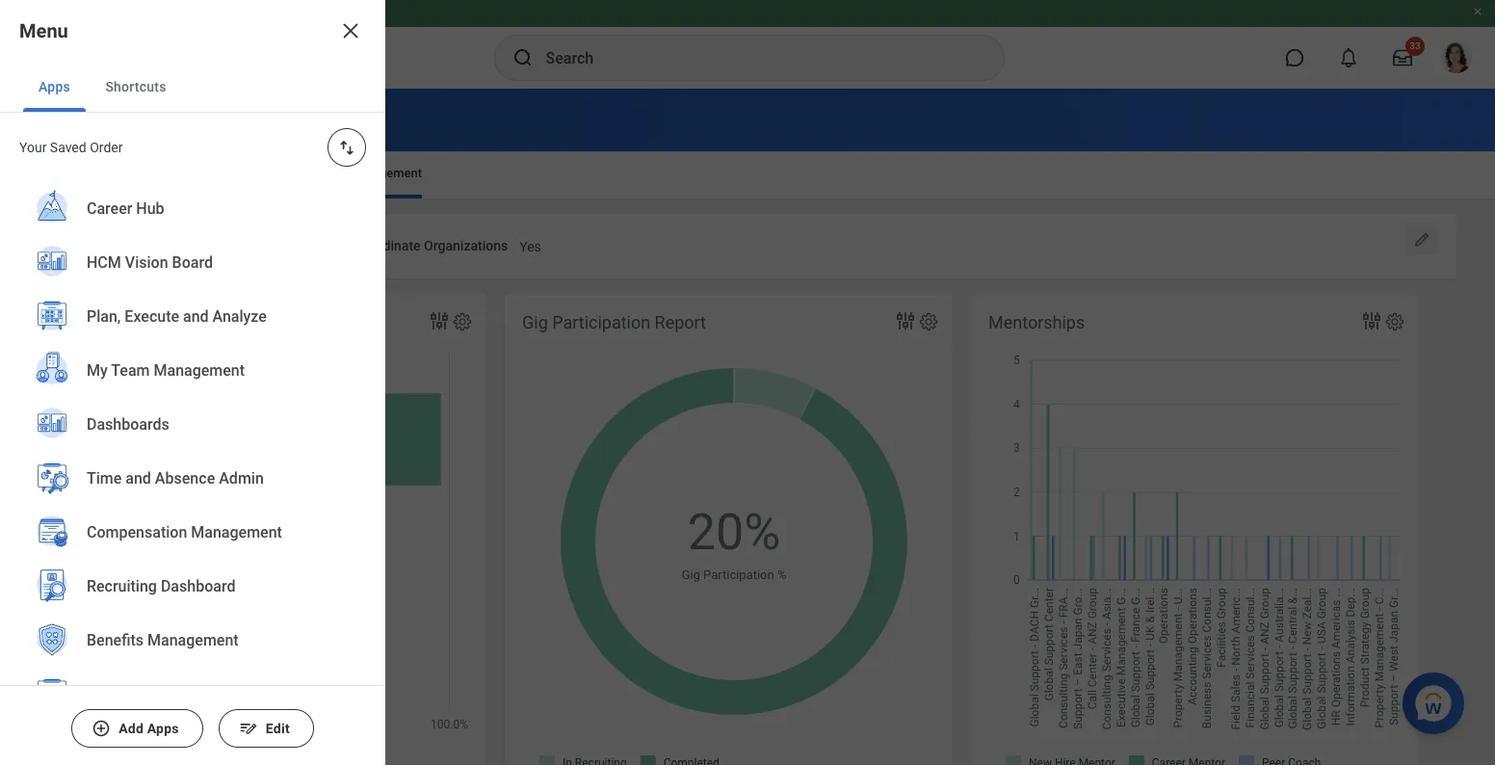 Task type: locate. For each thing, give the bounding box(es) containing it.
list
[[0, 182, 386, 765]]

apps right add
[[147, 721, 179, 736]]

gig down 20%
[[682, 568, 701, 583]]

gig
[[522, 312, 548, 332], [682, 568, 701, 583]]

0 horizontal spatial participation
[[208, 312, 306, 332]]

edit image
[[1413, 230, 1432, 250]]

dashboard inside 'link'
[[161, 578, 236, 596]]

yes
[[520, 239, 541, 254]]

and left 'analyze'
[[183, 308, 209, 326]]

career
[[87, 200, 132, 218]]

my team management
[[87, 362, 245, 380]]

dashboard down compensation management link
[[161, 578, 236, 596]]

tab list
[[0, 62, 386, 113]]

1 vertical spatial dashboard
[[161, 578, 236, 596]]

Global Modern Services text field
[[146, 227, 289, 261]]

analyze
[[213, 308, 267, 326]]

subordinate
[[348, 238, 421, 253]]

hcm vision board
[[87, 254, 213, 272]]

benefits management link
[[23, 614, 362, 670]]

dashboard inside 20% main content
[[101, 106, 213, 133]]

0 vertical spatial gig
[[522, 312, 548, 332]]

skills engagement tab list
[[19, 152, 1477, 199]]

edit button
[[219, 709, 314, 748]]

talent marketplace participation element
[[39, 294, 486, 765]]

your saved order
[[19, 140, 123, 155]]

plus circle image
[[92, 719, 111, 738]]

board
[[172, 254, 213, 272]]

organization
[[58, 238, 135, 253]]

skills inside skills engagement tab list
[[318, 166, 349, 180]]

plan, execute and analyze
[[87, 308, 267, 326]]

20% main content
[[0, 89, 1496, 765]]

participation inside 'element'
[[208, 312, 306, 332]]

apps
[[39, 79, 70, 94], [147, 721, 179, 736]]

management for benefits management
[[147, 632, 239, 650]]

1 vertical spatial and
[[126, 470, 151, 488]]

recruiting
[[87, 578, 157, 596]]

skills
[[39, 106, 95, 133], [318, 166, 349, 180]]

1 vertical spatial management
[[191, 524, 282, 542]]

2 horizontal spatial participation
[[704, 568, 775, 583]]

report
[[655, 312, 706, 332]]

skills dashboard
[[39, 106, 213, 133]]

1 horizontal spatial apps
[[147, 721, 179, 736]]

apps down "menu"
[[39, 79, 70, 94]]

include subordinate organizations
[[300, 238, 508, 253]]

shortcuts
[[105, 79, 166, 94]]

sort image
[[337, 138, 357, 157]]

skills for skills dashboard
[[39, 106, 95, 133]]

management
[[154, 362, 245, 380], [191, 524, 282, 542], [147, 632, 239, 650]]

participation
[[208, 312, 306, 332], [552, 312, 651, 332], [704, 568, 775, 583]]

dashboards link
[[23, 398, 362, 454]]

gig down "yes"
[[522, 312, 548, 332]]

20% gig participation %
[[682, 503, 787, 583]]

management down recruiting dashboard 'link'
[[147, 632, 239, 650]]

career hub link
[[23, 182, 362, 238]]

banner
[[0, 0, 1496, 89]]

0 vertical spatial dashboard
[[101, 106, 213, 133]]

20%
[[688, 503, 781, 562]]

participation down 20% button
[[704, 568, 775, 583]]

Yes text field
[[520, 227, 541, 261]]

include subordinate organizations element
[[520, 226, 541, 262]]

and
[[183, 308, 209, 326], [126, 470, 151, 488]]

1 horizontal spatial skills
[[318, 166, 349, 180]]

time and absence admin link
[[23, 452, 362, 508]]

gig participation report element
[[505, 294, 952, 765]]

participation down services
[[208, 312, 306, 332]]

0 vertical spatial skills
[[39, 106, 95, 133]]

1 vertical spatial gig
[[682, 568, 701, 583]]

and right time
[[126, 470, 151, 488]]

dashboard
[[101, 106, 213, 133], [161, 578, 236, 596]]

absence
[[155, 470, 215, 488]]

participation for 20%
[[704, 568, 775, 583]]

marketplace
[[108, 312, 203, 332]]

1 vertical spatial skills
[[318, 166, 349, 180]]

1 horizontal spatial gig
[[682, 568, 701, 583]]

management down talent marketplace participation at the top left of page
[[154, 362, 245, 380]]

shortcuts button
[[90, 62, 181, 112]]

apps inside tab list
[[39, 79, 70, 94]]

2 vertical spatial management
[[147, 632, 239, 650]]

0 vertical spatial apps
[[39, 79, 70, 94]]

hcm vision board link
[[23, 236, 362, 292]]

participation left report
[[552, 312, 651, 332]]

your
[[19, 140, 47, 155]]

20% button
[[688, 499, 784, 566]]

global modern services
[[146, 239, 289, 254]]

0 horizontal spatial apps
[[39, 79, 70, 94]]

compensation management link
[[23, 506, 362, 562]]

0 horizontal spatial skills
[[39, 106, 95, 133]]

management down admin
[[191, 524, 282, 542]]

0 vertical spatial and
[[183, 308, 209, 326]]

participation inside 20% gig participation %
[[704, 568, 775, 583]]

menu
[[19, 19, 68, 42]]

plan,
[[87, 308, 121, 326]]

skills up saved
[[39, 106, 95, 133]]

recruiting dashboard link
[[23, 560, 362, 616]]

organization element
[[146, 226, 289, 262]]

skills down sort icon
[[318, 166, 349, 180]]

add apps button
[[71, 709, 203, 748]]

participation for talent
[[208, 312, 306, 332]]

dashboard down shortcuts at the left top
[[101, 106, 213, 133]]

time and absence admin
[[87, 470, 264, 488]]

include
[[300, 238, 344, 253]]



Task type: vqa. For each thing, say whether or not it's contained in the screenshot.
items on the left of page
no



Task type: describe. For each thing, give the bounding box(es) containing it.
dashboard for recruiting dashboard
[[161, 578, 236, 596]]

my team management link
[[23, 344, 362, 400]]

plan, execute and analyze link
[[23, 290, 362, 346]]

mentorships element
[[971, 294, 1419, 765]]

close environment banner image
[[1473, 6, 1484, 17]]

compensation management
[[87, 524, 282, 542]]

services
[[238, 239, 289, 254]]

talent marketplace participation
[[56, 312, 306, 332]]

1 horizontal spatial and
[[183, 308, 209, 326]]

skills for skills engagement
[[318, 166, 349, 180]]

1 horizontal spatial participation
[[552, 312, 651, 332]]

dashboard for skills dashboard
[[101, 106, 213, 133]]

engagement
[[352, 166, 422, 180]]

dashboards
[[87, 416, 169, 434]]

0 vertical spatial management
[[154, 362, 245, 380]]

add
[[119, 721, 144, 736]]

add apps
[[119, 721, 179, 736]]

benefits
[[87, 632, 144, 650]]

profile logan mcneil element
[[1430, 37, 1484, 79]]

benefits management
[[87, 632, 239, 650]]

tab list containing apps
[[0, 62, 386, 113]]

talent
[[56, 312, 103, 332]]

my
[[87, 362, 108, 380]]

0 horizontal spatial gig
[[522, 312, 548, 332]]

vision
[[125, 254, 168, 272]]

order
[[90, 140, 123, 155]]

mentorships
[[989, 312, 1085, 332]]

text edit image
[[239, 719, 258, 738]]

admin
[[219, 470, 264, 488]]

time
[[87, 470, 122, 488]]

inbox large image
[[1394, 48, 1413, 67]]

global
[[146, 239, 185, 254]]

0 horizontal spatial and
[[126, 470, 151, 488]]

saved
[[50, 140, 86, 155]]

management for compensation management
[[191, 524, 282, 542]]

modern
[[188, 239, 234, 254]]

career hub
[[87, 200, 164, 218]]

apps button
[[23, 62, 86, 112]]

edit
[[266, 721, 290, 736]]

organizations
[[424, 238, 508, 253]]

gig inside 20% gig participation %
[[682, 568, 701, 583]]

gig participation report
[[522, 312, 706, 332]]

search image
[[511, 46, 534, 69]]

list containing career hub
[[0, 182, 386, 765]]

global navigation dialog
[[0, 0, 386, 765]]

hcm
[[87, 254, 121, 272]]

1 vertical spatial apps
[[147, 721, 179, 736]]

compensation
[[87, 524, 187, 542]]

%
[[778, 568, 787, 583]]

x image
[[339, 19, 362, 42]]

recruiting dashboard
[[87, 578, 236, 596]]

skills engagement
[[318, 166, 422, 180]]

execute
[[125, 308, 179, 326]]

hub
[[136, 200, 164, 218]]

notifications large image
[[1340, 48, 1359, 67]]

team
[[111, 362, 150, 380]]



